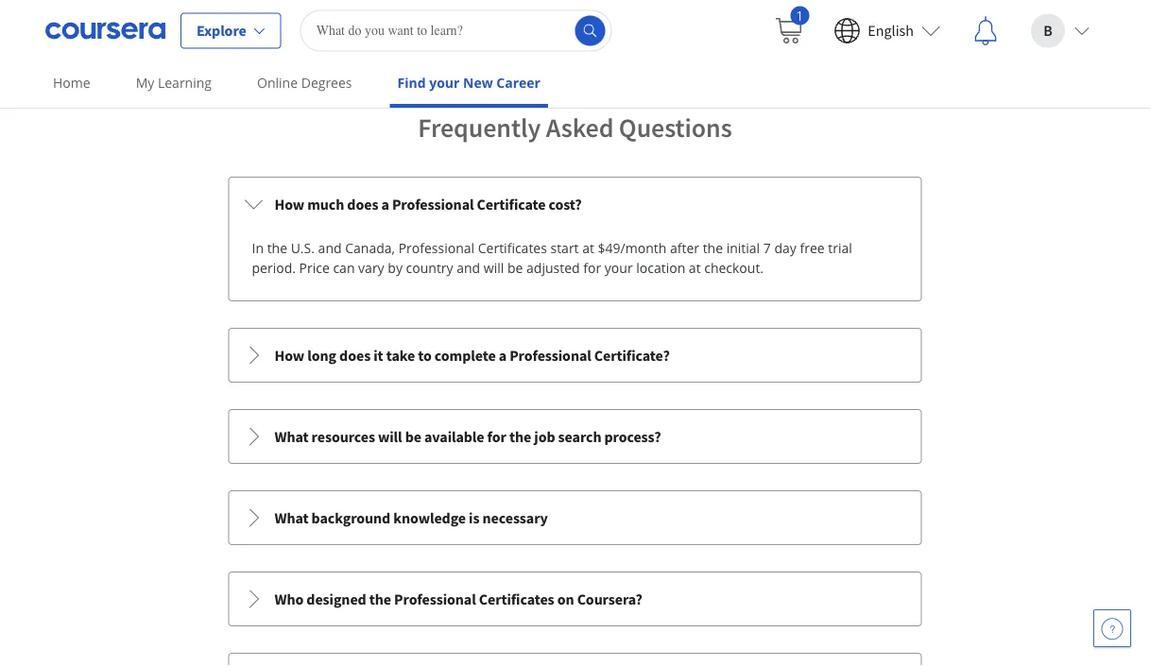 Task type: describe. For each thing, give the bounding box(es) containing it.
how much does a professional certificate cost?
[[275, 194, 582, 213]]

What do you want to learn? text field
[[300, 10, 612, 52]]

start
[[550, 239, 579, 257]]

available
[[424, 427, 484, 446]]

does for it
[[339, 346, 371, 365]]

on
[[557, 589, 574, 608]]

much
[[307, 194, 344, 213]]

degrees
[[301, 74, 352, 92]]

cost?
[[549, 194, 582, 213]]

professional inside in the u.s. and canada, professional certificates start at $49/month after the initial 7 day free trial period. price can vary by country and will be adjusted for your location at checkout.
[[398, 239, 474, 257]]

online degrees link
[[249, 61, 360, 104]]

certificates inside dropdown button
[[479, 589, 554, 608]]

what for what resources will be available for the job search process?
[[275, 427, 309, 446]]

what resources will be available for the job search process?
[[275, 427, 661, 446]]

will inside dropdown button
[[378, 427, 402, 446]]

how for how much does a professional certificate cost?
[[275, 194, 304, 213]]

checkout.
[[704, 259, 764, 277]]

by
[[388, 259, 403, 277]]

price
[[299, 259, 330, 277]]

certificate
[[477, 194, 546, 213]]

0 vertical spatial a
[[381, 194, 389, 213]]

who
[[275, 589, 304, 608]]

my learning
[[136, 74, 212, 92]]

does for a
[[347, 194, 378, 213]]

0 horizontal spatial and
[[318, 239, 342, 257]]

will inside in the u.s. and canada, professional certificates start at $49/month after the initial 7 day free trial period. price can vary by country and will be adjusted for your location at checkout.
[[484, 259, 504, 277]]

find your new career
[[397, 74, 540, 92]]

my learning link
[[128, 61, 219, 104]]

7
[[763, 239, 771, 257]]

who designed the professional certificates on coursera?
[[275, 589, 642, 608]]

0 horizontal spatial at
[[582, 239, 594, 257]]

english button
[[819, 0, 955, 61]]

career
[[496, 74, 540, 92]]

asked
[[546, 111, 614, 144]]

after
[[670, 239, 699, 257]]

b button
[[1016, 0, 1105, 61]]

free
[[800, 239, 825, 257]]

who designed the professional certificates on coursera? button
[[229, 572, 921, 625]]

shopping cart: 1 item element
[[773, 6, 809, 46]]

initial
[[726, 239, 760, 257]]

the right after
[[703, 239, 723, 257]]

certificate?
[[594, 346, 670, 365]]

1 horizontal spatial at
[[689, 259, 701, 277]]

u.s.
[[291, 239, 315, 257]]

knowledge
[[393, 508, 466, 527]]

explore button
[[180, 13, 281, 49]]

0 vertical spatial your
[[429, 74, 460, 92]]

what for what background knowledge is necessary
[[275, 508, 309, 527]]

frequently
[[418, 111, 541, 144]]

online degrees
[[257, 74, 352, 92]]

complete
[[435, 346, 496, 365]]

coursera image
[[45, 16, 165, 46]]

process?
[[604, 427, 661, 446]]

1 horizontal spatial and
[[457, 259, 480, 277]]

what background knowledge is necessary button
[[229, 491, 921, 544]]



Task type: vqa. For each thing, say whether or not it's contained in the screenshot.
'Keller' within the Keller Williams Real Estate Agent
no



Task type: locate. For each thing, give the bounding box(es) containing it.
1 vertical spatial what
[[275, 508, 309, 527]]

professional
[[392, 194, 474, 213], [398, 239, 474, 257], [510, 346, 591, 365], [394, 589, 476, 608]]

does
[[347, 194, 378, 213], [339, 346, 371, 365]]

what left background
[[275, 508, 309, 527]]

online
[[257, 74, 298, 92]]

the left job
[[509, 427, 531, 446]]

does right much
[[347, 194, 378, 213]]

at down after
[[689, 259, 701, 277]]

english
[[868, 21, 914, 40]]

learning
[[158, 74, 212, 92]]

1 horizontal spatial be
[[507, 259, 523, 277]]

1 vertical spatial your
[[605, 259, 633, 277]]

help center image
[[1101, 617, 1124, 640]]

designed
[[306, 589, 366, 608]]

to
[[418, 346, 432, 365]]

day
[[774, 239, 796, 257]]

and
[[318, 239, 342, 257], [457, 259, 480, 277]]

will left adjusted
[[484, 259, 504, 277]]

1
[[796, 6, 804, 24]]

and right the country
[[457, 259, 480, 277]]

canada,
[[345, 239, 395, 257]]

how much does a professional certificate cost? button
[[229, 177, 921, 230]]

my
[[136, 74, 154, 92]]

it
[[373, 346, 383, 365]]

will right resources
[[378, 427, 402, 446]]

your right find
[[429, 74, 460, 92]]

your inside in the u.s. and canada, professional certificates start at $49/month after the initial 7 day free trial period. price can vary by country and will be adjusted for your location at checkout.
[[605, 259, 633, 277]]

home
[[53, 74, 90, 92]]

location
[[636, 259, 685, 277]]

find your new career link
[[390, 61, 548, 108]]

for right adjusted
[[583, 259, 601, 277]]

the
[[267, 239, 287, 257], [703, 239, 723, 257], [509, 427, 531, 446], [369, 589, 391, 608]]

be
[[507, 259, 523, 277], [405, 427, 421, 446]]

1 how from the top
[[275, 194, 304, 213]]

1 link
[[758, 0, 819, 61]]

certificates left on
[[479, 589, 554, 608]]

certificates
[[478, 239, 547, 257], [479, 589, 554, 608]]

a right complete
[[499, 346, 507, 365]]

explore
[[197, 21, 246, 40]]

the right "in"
[[267, 239, 287, 257]]

b
[[1044, 21, 1052, 40]]

1 vertical spatial certificates
[[479, 589, 554, 608]]

for right available at the left of the page
[[487, 427, 506, 446]]

1 vertical spatial does
[[339, 346, 371, 365]]

how left long
[[275, 346, 304, 365]]

0 horizontal spatial be
[[405, 427, 421, 446]]

the right designed on the left bottom
[[369, 589, 391, 608]]

0 horizontal spatial your
[[429, 74, 460, 92]]

a
[[381, 194, 389, 213], [499, 346, 507, 365]]

career academy - gateway certificates carousel element
[[23, 0, 1127, 35]]

your
[[429, 74, 460, 92], [605, 259, 633, 277]]

be left adjusted
[[507, 259, 523, 277]]

background
[[311, 508, 390, 527]]

how
[[275, 194, 304, 213], [275, 346, 304, 365]]

0 vertical spatial does
[[347, 194, 378, 213]]

how long does it take to complete a professional certificate? button
[[229, 329, 921, 382]]

for
[[583, 259, 601, 277], [487, 427, 506, 446]]

in
[[252, 239, 264, 257]]

1 vertical spatial for
[[487, 427, 506, 446]]

at
[[582, 239, 594, 257], [689, 259, 701, 277]]

at right start
[[582, 239, 594, 257]]

adjusted
[[526, 259, 580, 277]]

trial
[[828, 239, 852, 257]]

1 horizontal spatial your
[[605, 259, 633, 277]]

0 vertical spatial and
[[318, 239, 342, 257]]

1 vertical spatial and
[[457, 259, 480, 277]]

search
[[558, 427, 601, 446]]

how left much
[[275, 194, 304, 213]]

1 what from the top
[[275, 427, 309, 446]]

for inside in the u.s. and canada, professional certificates start at $49/month after the initial 7 day free trial period. price can vary by country and will be adjusted for your location at checkout.
[[583, 259, 601, 277]]

1 horizontal spatial a
[[499, 346, 507, 365]]

country
[[406, 259, 453, 277]]

1 vertical spatial be
[[405, 427, 421, 446]]

be left available at the left of the page
[[405, 427, 421, 446]]

take
[[386, 346, 415, 365]]

0 vertical spatial for
[[583, 259, 601, 277]]

0 vertical spatial at
[[582, 239, 594, 257]]

vary
[[358, 259, 384, 277]]

does left "it"
[[339, 346, 371, 365]]

for inside dropdown button
[[487, 427, 506, 446]]

what resources will be available for the job search process? button
[[229, 410, 921, 463]]

can
[[333, 259, 355, 277]]

how long does it take to complete a professional certificate?
[[275, 346, 670, 365]]

is
[[469, 508, 480, 527]]

1 vertical spatial a
[[499, 346, 507, 365]]

what left resources
[[275, 427, 309, 446]]

1 horizontal spatial will
[[484, 259, 504, 277]]

and up can
[[318, 239, 342, 257]]

job
[[534, 427, 555, 446]]

be inside dropdown button
[[405, 427, 421, 446]]

frequently asked questions
[[418, 111, 732, 144]]

0 horizontal spatial will
[[378, 427, 402, 446]]

1 horizontal spatial for
[[583, 259, 601, 277]]

questions
[[619, 111, 732, 144]]

0 vertical spatial will
[[484, 259, 504, 277]]

necessary
[[482, 508, 548, 527]]

be inside in the u.s. and canada, professional certificates start at $49/month after the initial 7 day free trial period. price can vary by country and will be adjusted for your location at checkout.
[[507, 259, 523, 277]]

resources
[[311, 427, 375, 446]]

1 vertical spatial how
[[275, 346, 304, 365]]

2 what from the top
[[275, 508, 309, 527]]

certificates down certificate
[[478, 239, 547, 257]]

what background knowledge is necessary
[[275, 508, 548, 527]]

your down $49/month
[[605, 259, 633, 277]]

None search field
[[300, 10, 612, 52]]

$49/month
[[598, 239, 667, 257]]

0 vertical spatial what
[[275, 427, 309, 446]]

home link
[[45, 61, 98, 104]]

new
[[463, 74, 493, 92]]

1 vertical spatial will
[[378, 427, 402, 446]]

1 vertical spatial at
[[689, 259, 701, 277]]

certificates inside in the u.s. and canada, professional certificates start at $49/month after the initial 7 day free trial period. price can vary by country and will be adjusted for your location at checkout.
[[478, 239, 547, 257]]

a up canada,
[[381, 194, 389, 213]]

0 horizontal spatial for
[[487, 427, 506, 446]]

coursera?
[[577, 589, 642, 608]]

find
[[397, 74, 426, 92]]

0 vertical spatial certificates
[[478, 239, 547, 257]]

how for how long does it take to complete a professional certificate?
[[275, 346, 304, 365]]

0 horizontal spatial a
[[381, 194, 389, 213]]

will
[[484, 259, 504, 277], [378, 427, 402, 446]]

2 how from the top
[[275, 346, 304, 365]]

long
[[307, 346, 336, 365]]

0 vertical spatial how
[[275, 194, 304, 213]]

what
[[275, 427, 309, 446], [275, 508, 309, 527]]

0 vertical spatial be
[[507, 259, 523, 277]]

in the u.s. and canada, professional certificates start at $49/month after the initial 7 day free trial period. price can vary by country and will be adjusted for your location at checkout.
[[252, 239, 852, 277]]

period.
[[252, 259, 296, 277]]



